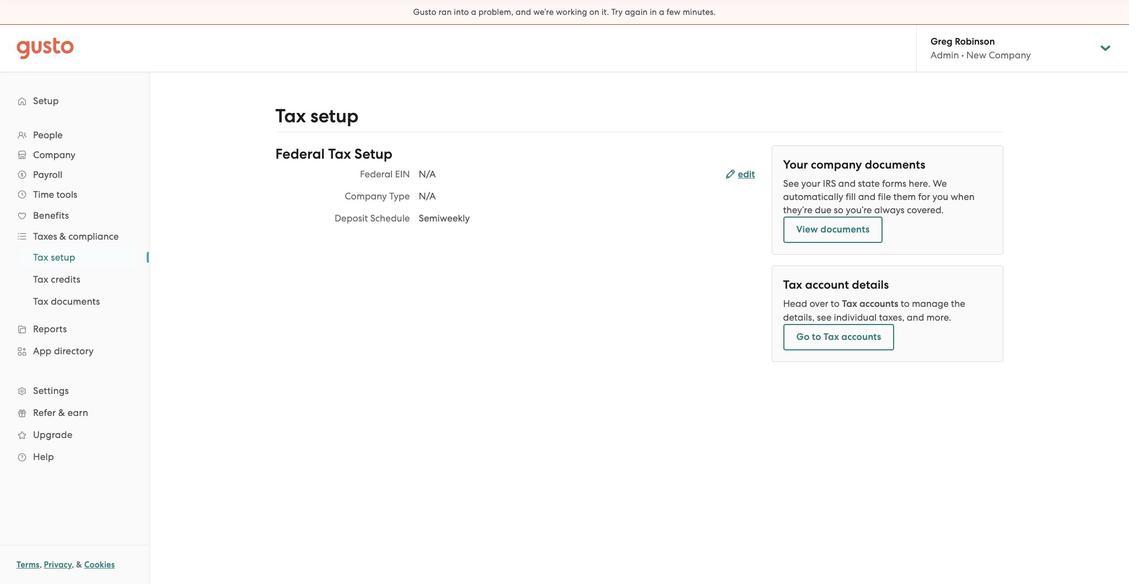 Task type: describe. For each thing, give the bounding box(es) containing it.
see your irs and state forms here. we automatically fill and file them for you when they're due so you're always covered.
[[783, 178, 975, 216]]

admin
[[931, 50, 959, 61]]

working
[[556, 7, 587, 17]]

setup inside list
[[51, 252, 75, 263]]

we're
[[533, 7, 554, 17]]

go to tax accounts
[[797, 331, 882, 343]]

your
[[802, 178, 821, 189]]

privacy
[[44, 560, 72, 570]]

2 , from the left
[[72, 560, 74, 570]]

in
[[650, 7, 657, 17]]

edit button
[[726, 168, 755, 181]]

time tools
[[33, 189, 77, 200]]

documents for view documents
[[821, 224, 870, 235]]

setup link
[[11, 91, 138, 111]]

into
[[454, 7, 469, 17]]

when
[[951, 191, 975, 202]]

terms
[[17, 560, 40, 570]]

details,
[[783, 312, 815, 323]]

terms link
[[17, 560, 40, 570]]

list containing tax setup
[[0, 247, 149, 313]]

greg robinson admin • new company
[[931, 36, 1031, 61]]

federal ein
[[360, 169, 410, 180]]

go
[[797, 331, 810, 343]]

privacy link
[[44, 560, 72, 570]]

tax credits link
[[20, 270, 138, 290]]

details
[[852, 278, 889, 292]]

the
[[951, 298, 966, 309]]

credits
[[51, 274, 80, 285]]

0 vertical spatial setup
[[310, 105, 359, 127]]

they're
[[783, 205, 813, 216]]

head over to tax accounts
[[783, 298, 899, 310]]

taxes,
[[879, 312, 905, 323]]

you're
[[846, 205, 872, 216]]

deposit schedule
[[335, 213, 410, 224]]

schedule
[[370, 213, 410, 224]]

people button
[[11, 125, 138, 145]]

it.
[[602, 7, 609, 17]]

& for earn
[[58, 408, 65, 419]]

2 a from the left
[[659, 7, 665, 17]]

payroll button
[[11, 165, 138, 185]]

company inside greg robinson admin • new company
[[989, 50, 1031, 61]]

company button
[[11, 145, 138, 165]]

upgrade link
[[11, 425, 138, 445]]

gusto navigation element
[[0, 72, 149, 486]]

problem,
[[479, 7, 514, 17]]

tax account details
[[783, 278, 889, 292]]

deposit
[[335, 213, 368, 224]]

again
[[625, 7, 648, 17]]

company for company
[[33, 149, 75, 160]]

type
[[389, 191, 410, 202]]

benefits
[[33, 210, 69, 221]]

1 horizontal spatial setup
[[354, 146, 393, 163]]

always
[[875, 205, 905, 216]]

time
[[33, 189, 54, 200]]

automatically
[[783, 191, 844, 202]]

covered.
[[907, 205, 944, 216]]

tax credits
[[33, 274, 80, 285]]

0 vertical spatial documents
[[865, 158, 926, 172]]

directory
[[54, 346, 94, 357]]

and down 'state'
[[858, 191, 876, 202]]

upgrade
[[33, 430, 73, 441]]

1 a from the left
[[471, 7, 477, 17]]

here.
[[909, 178, 931, 189]]

benefits link
[[11, 206, 138, 226]]

view documents link
[[783, 217, 883, 243]]

over
[[810, 298, 829, 309]]

taxes & compliance
[[33, 231, 119, 242]]

app directory link
[[11, 341, 138, 361]]

app
[[33, 346, 52, 357]]

reports
[[33, 324, 67, 335]]

tax setup link
[[20, 248, 138, 267]]

tax documents link
[[20, 292, 138, 312]]

company for company type
[[345, 191, 387, 202]]

reports link
[[11, 319, 138, 339]]

to inside button
[[812, 331, 821, 343]]

2 vertical spatial &
[[76, 560, 82, 570]]

cookies button
[[84, 559, 115, 572]]

file
[[878, 191, 891, 202]]

to inside head over to tax accounts
[[831, 298, 840, 309]]

setup inside gusto navigation element
[[33, 95, 59, 106]]

due
[[815, 205, 832, 216]]



Task type: vqa. For each thing, say whether or not it's contained in the screenshot.


Task type: locate. For each thing, give the bounding box(es) containing it.
1 vertical spatial accounts
[[842, 331, 882, 343]]

them
[[894, 191, 916, 202]]

company right new
[[989, 50, 1031, 61]]

company
[[989, 50, 1031, 61], [33, 149, 75, 160], [345, 191, 387, 202]]

and down manage
[[907, 312, 924, 323]]

1 vertical spatial &
[[58, 408, 65, 419]]

1 vertical spatial tax setup
[[33, 252, 75, 263]]

account
[[805, 278, 849, 292]]

0 vertical spatial company
[[989, 50, 1031, 61]]

, left cookies
[[72, 560, 74, 570]]

few
[[667, 7, 681, 17]]

taxes
[[33, 231, 57, 242]]

forms
[[882, 178, 907, 189]]

compliance
[[68, 231, 119, 242]]

documents down the so
[[821, 224, 870, 235]]

0 vertical spatial &
[[59, 231, 66, 242]]

2 n/a from the top
[[419, 191, 436, 202]]

your company documents
[[783, 158, 926, 172]]

federal for federal ein
[[360, 169, 393, 180]]

and up fill
[[839, 178, 856, 189]]

documents for tax documents
[[51, 296, 100, 307]]

try
[[611, 7, 623, 17]]

cookies
[[84, 560, 115, 570]]

& left earn
[[58, 408, 65, 419]]

company
[[811, 158, 862, 172]]

help
[[33, 452, 54, 463]]

people
[[33, 130, 63, 141]]

2 horizontal spatial company
[[989, 50, 1031, 61]]

n/a right the type
[[419, 191, 436, 202]]

1 horizontal spatial ,
[[72, 560, 74, 570]]

documents inside "link"
[[821, 224, 870, 235]]

accounts inside button
[[842, 331, 882, 343]]

so
[[834, 205, 844, 216]]

documents down tax credits link
[[51, 296, 100, 307]]

state
[[858, 178, 880, 189]]

and inside to manage the details, see individual taxes, and more.
[[907, 312, 924, 323]]

fill
[[846, 191, 856, 202]]

tax documents
[[33, 296, 100, 307]]

setup up federal tax setup
[[310, 105, 359, 127]]

to manage the details, see individual taxes, and more.
[[783, 298, 966, 323]]

accounts up taxes,
[[860, 298, 899, 310]]

tax setup
[[275, 105, 359, 127], [33, 252, 75, 263]]

accounts
[[860, 298, 899, 310], [842, 331, 882, 343]]

app directory
[[33, 346, 94, 357]]

a right into
[[471, 7, 477, 17]]

1 , from the left
[[40, 560, 42, 570]]

ein
[[395, 169, 410, 180]]

terms , privacy , & cookies
[[17, 560, 115, 570]]

0 horizontal spatial ,
[[40, 560, 42, 570]]

2 list from the top
[[0, 247, 149, 313]]

& inside dropdown button
[[59, 231, 66, 242]]

head
[[783, 298, 807, 309]]

list
[[0, 125, 149, 468], [0, 247, 149, 313]]

manage
[[912, 298, 949, 309]]

individual
[[834, 312, 877, 323]]

n/a for company type
[[419, 191, 436, 202]]

0 horizontal spatial to
[[812, 331, 821, 343]]

1 vertical spatial setup
[[51, 252, 75, 263]]

help link
[[11, 447, 138, 467]]

0 vertical spatial federal
[[275, 146, 325, 163]]

ran
[[439, 7, 452, 17]]

0 vertical spatial accounts
[[860, 298, 899, 310]]

refer & earn link
[[11, 403, 138, 423]]

0 horizontal spatial a
[[471, 7, 477, 17]]

0 horizontal spatial company
[[33, 149, 75, 160]]

payroll
[[33, 169, 62, 180]]

& for compliance
[[59, 231, 66, 242]]

1 vertical spatial setup
[[354, 146, 393, 163]]

your
[[783, 158, 808, 172]]

settings
[[33, 385, 69, 397]]

2 horizontal spatial to
[[901, 298, 910, 309]]

to right over
[[831, 298, 840, 309]]

company up deposit schedule
[[345, 191, 387, 202]]

earn
[[68, 408, 88, 419]]

company down 'people'
[[33, 149, 75, 160]]

1 horizontal spatial tax setup
[[275, 105, 359, 127]]

to inside to manage the details, see individual taxes, and more.
[[901, 298, 910, 309]]

n/a
[[419, 169, 436, 180], [419, 191, 436, 202]]

0 vertical spatial n/a
[[419, 169, 436, 180]]

semiweekly
[[419, 213, 470, 224]]

gusto ran into a problem, and we're working on it. try again in a few minutes.
[[413, 7, 716, 17]]

time tools button
[[11, 185, 138, 205]]

for
[[918, 191, 931, 202]]

view
[[797, 224, 818, 235]]

see
[[783, 178, 799, 189]]

settings link
[[11, 381, 138, 401]]

1 horizontal spatial federal
[[360, 169, 393, 180]]

and left the we're
[[516, 7, 531, 17]]

n/a right ein
[[419, 169, 436, 180]]

0 horizontal spatial federal
[[275, 146, 325, 163]]

0 vertical spatial tax setup
[[275, 105, 359, 127]]

edit
[[738, 169, 755, 180]]

1 vertical spatial company
[[33, 149, 75, 160]]

& right taxes
[[59, 231, 66, 242]]

0 horizontal spatial setup
[[33, 95, 59, 106]]

to up taxes,
[[901, 298, 910, 309]]

0 vertical spatial setup
[[33, 95, 59, 106]]

1 vertical spatial documents
[[821, 224, 870, 235]]

federal
[[275, 146, 325, 163], [360, 169, 393, 180]]

0 horizontal spatial setup
[[51, 252, 75, 263]]

home image
[[17, 37, 74, 59]]

2 vertical spatial company
[[345, 191, 387, 202]]

1 horizontal spatial setup
[[310, 105, 359, 127]]

setup up the credits
[[51, 252, 75, 263]]

& left cookies
[[76, 560, 82, 570]]

minutes.
[[683, 7, 716, 17]]

tax setup inside list
[[33, 252, 75, 263]]

1 vertical spatial federal
[[360, 169, 393, 180]]

setup up 'people'
[[33, 95, 59, 106]]

more.
[[927, 312, 952, 323]]

1 horizontal spatial a
[[659, 7, 665, 17]]

, left the privacy link
[[40, 560, 42, 570]]

documents up forms
[[865, 158, 926, 172]]

greg
[[931, 36, 953, 47]]

and
[[516, 7, 531, 17], [839, 178, 856, 189], [858, 191, 876, 202], [907, 312, 924, 323]]

go to tax accounts button
[[783, 324, 895, 351]]

a right in
[[659, 7, 665, 17]]

see
[[817, 312, 832, 323]]

tools
[[56, 189, 77, 200]]

documents inside list
[[51, 296, 100, 307]]

setup
[[33, 95, 59, 106], [354, 146, 393, 163]]

•
[[962, 50, 964, 61]]

1 vertical spatial n/a
[[419, 191, 436, 202]]

new
[[967, 50, 987, 61]]

to right go at the bottom
[[812, 331, 821, 343]]

tax setup up tax credits
[[33, 252, 75, 263]]

tax setup up federal tax setup
[[275, 105, 359, 127]]

1 horizontal spatial to
[[831, 298, 840, 309]]

n/a for federal ein
[[419, 169, 436, 180]]

1 list from the top
[[0, 125, 149, 468]]

1 horizontal spatial company
[[345, 191, 387, 202]]

&
[[59, 231, 66, 242], [58, 408, 65, 419], [76, 560, 82, 570]]

we
[[933, 178, 947, 189]]

0 horizontal spatial tax setup
[[33, 252, 75, 263]]

tax inside button
[[824, 331, 839, 343]]

,
[[40, 560, 42, 570], [72, 560, 74, 570]]

federal for federal tax setup
[[275, 146, 325, 163]]

federal tax setup
[[275, 146, 393, 163]]

a
[[471, 7, 477, 17], [659, 7, 665, 17]]

setup up federal ein
[[354, 146, 393, 163]]

refer
[[33, 408, 56, 419]]

company inside dropdown button
[[33, 149, 75, 160]]

list containing people
[[0, 125, 149, 468]]

refer & earn
[[33, 408, 88, 419]]

view documents
[[797, 224, 870, 235]]

1 n/a from the top
[[419, 169, 436, 180]]

accounts down individual
[[842, 331, 882, 343]]

2 vertical spatial documents
[[51, 296, 100, 307]]



